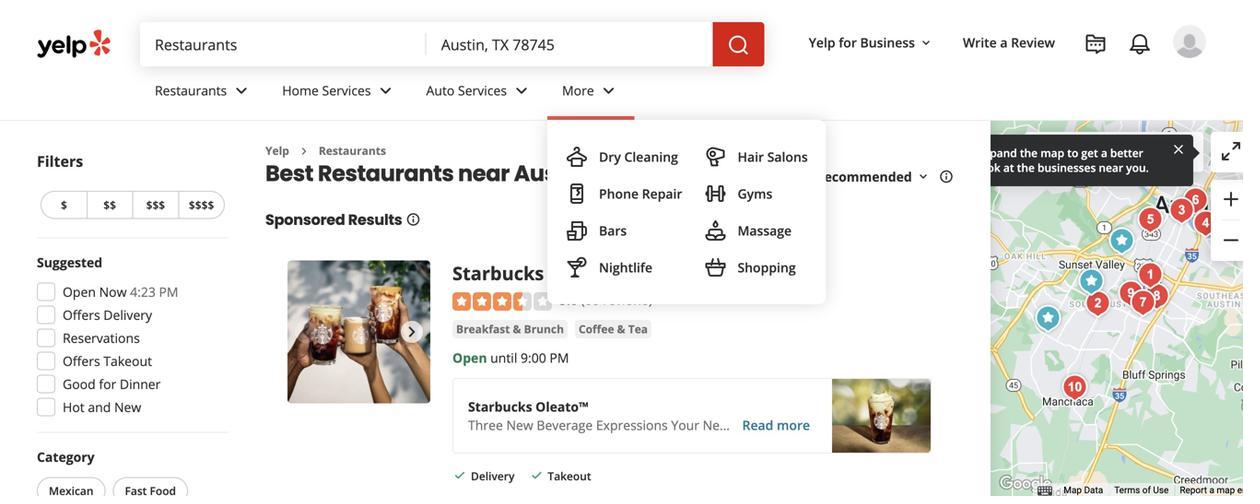 Task type: describe. For each thing, give the bounding box(es) containing it.
read more
[[743, 416, 811, 434]]

salons
[[768, 148, 808, 166]]

more link
[[548, 66, 635, 120]]

to
[[1068, 145, 1079, 160]]

24 happy hour v2 image
[[566, 256, 588, 278]]

4:23
[[130, 283, 156, 301]]

$$$$
[[189, 197, 214, 213]]

pm for open now 4:23 pm
[[159, 283, 178, 301]]

golden hour image
[[1080, 285, 1117, 322]]

best restaurants near austin, tx 78745
[[266, 158, 694, 189]]

nightlife
[[599, 259, 653, 276]]

yelp for yelp link
[[266, 143, 289, 158]]

a for write
[[1001, 34, 1008, 51]]

ritual
[[776, 416, 810, 434]]

good for dinner
[[63, 375, 161, 393]]

1 horizontal spatial new
[[507, 416, 534, 434]]

bars
[[599, 222, 627, 239]]

yelp for yelp for business
[[809, 34, 836, 51]]

map for to
[[1041, 145, 1065, 160]]

24 chevron down v2 image for home services
[[375, 80, 397, 102]]

for for good
[[99, 375, 116, 393]]

16 chevron down v2 image for recommended
[[916, 169, 931, 184]]

more
[[562, 82, 594, 99]]

dry cleaning link
[[559, 138, 690, 175]]

1 horizontal spatial takeout
[[548, 468, 592, 483]]

recommended
[[816, 168, 913, 185]]

data
[[1085, 485, 1104, 496]]

beverage
[[537, 416, 593, 434]]

businesses
[[1038, 160, 1096, 175]]

$$
[[104, 197, 116, 213]]

yelp link
[[266, 143, 289, 158]]

hair salons link
[[698, 138, 816, 175]]

category
[[37, 448, 95, 466]]

3.6 (88 reviews)
[[560, 291, 653, 308]]

shopping link
[[698, 249, 816, 286]]

starbucks oleato™
[[468, 398, 589, 415]]

auto services
[[426, 82, 507, 99]]

repair
[[642, 185, 683, 202]]

16 checkmark v2 image
[[530, 468, 544, 483]]

16 chevron right v2 image
[[297, 144, 312, 158]]

pm for open until 9:00 pm
[[550, 349, 569, 366]]

category group
[[33, 448, 229, 496]]

16 checkmark v2 image
[[453, 468, 468, 483]]

near inside expand the map to get a better look at the businesses near you.
[[1099, 160, 1124, 175]]

suggested
[[37, 254, 103, 271]]

dry
[[599, 148, 621, 166]]

offers takeout
[[63, 352, 152, 370]]

phone repair link
[[559, 175, 690, 212]]

search image
[[728, 34, 750, 56]]

expand the map to get a better look at the businesses near you.
[[978, 145, 1150, 175]]

24 salon v2 image
[[705, 146, 727, 168]]

offers for offers takeout
[[63, 352, 100, 370]]

filters
[[37, 151, 83, 171]]

search as map moves
[[1062, 144, 1193, 161]]

yelp for business
[[809, 34, 916, 51]]

0 horizontal spatial near
[[458, 158, 510, 189]]

tea
[[629, 321, 648, 336]]

gangnam korean bbq image
[[1139, 278, 1176, 315]]

three
[[468, 416, 503, 434]]

3.6 star rating image
[[453, 292, 552, 311]]

moves
[[1153, 144, 1193, 161]]

search
[[1062, 144, 1103, 161]]

& for breakfast
[[513, 321, 521, 336]]

restaurants inside business categories "element"
[[155, 82, 227, 99]]

brunch
[[524, 321, 564, 336]]

dry cleaning
[[599, 148, 679, 166]]

offers for offers delivery
[[63, 306, 100, 324]]

map region
[[965, 0, 1244, 496]]

the little darlin' image
[[1125, 284, 1162, 321]]

auto services link
[[412, 66, 548, 120]]

$
[[61, 197, 67, 213]]

Near text field
[[441, 34, 699, 54]]

look
[[978, 160, 1001, 175]]

coffee inside 'button'
[[579, 321, 615, 336]]

previous image
[[295, 321, 317, 343]]

yelp for business button
[[802, 26, 941, 59]]

24 massage v2 image
[[705, 219, 727, 242]]

starbucks for starbucks
[[453, 260, 544, 286]]

breakfast
[[456, 321, 510, 336]]

map
[[1064, 485, 1083, 496]]

breakfast & brunch
[[456, 321, 564, 336]]

1 horizontal spatial group
[[1211, 180, 1244, 261]]

services for auto services
[[458, 82, 507, 99]]

terms
[[1115, 485, 1141, 496]]

a for report
[[1210, 485, 1215, 496]]

starbucks link
[[453, 260, 544, 286]]

home services
[[282, 82, 371, 99]]

expand map image
[[1221, 140, 1243, 162]]

cleaning
[[625, 148, 679, 166]]

open now 4:23 pm
[[63, 283, 178, 301]]

1618 asian fusion image
[[1188, 205, 1225, 242]]

slideshow element
[[288, 260, 431, 403]]

keyboard shortcuts image
[[1038, 486, 1053, 496]]

results
[[348, 209, 402, 230]]

starbucks for starbucks oleato™
[[468, 398, 533, 415]]

write a review link
[[956, 26, 1063, 59]]

map data button
[[1064, 484, 1104, 496]]

24 chevron down v2 image for more
[[598, 80, 620, 102]]

map for moves
[[1123, 144, 1150, 161]]

coffee & tea link
[[575, 320, 652, 338]]



Task type: vqa. For each thing, say whether or not it's contained in the screenshot.
security settings link
no



Task type: locate. For each thing, give the bounding box(es) containing it.
business categories element
[[140, 66, 1207, 304]]

for down offers takeout
[[99, 375, 116, 393]]

2 services from the left
[[458, 82, 507, 99]]

0 horizontal spatial restaurants link
[[140, 66, 268, 120]]

new inside group
[[114, 398, 141, 416]]

close image
[[1172, 141, 1186, 157]]

& for coffee
[[617, 321, 626, 336]]

1 vertical spatial 16 chevron down v2 image
[[916, 169, 931, 184]]

0 vertical spatial a
[[1001, 34, 1008, 51]]

1 horizontal spatial services
[[458, 82, 507, 99]]

delivery down open now 4:23 pm
[[104, 306, 152, 324]]

0 horizontal spatial none field
[[155, 34, 412, 54]]

business
[[861, 34, 916, 51]]

open down breakfast
[[453, 349, 487, 366]]

reviews)
[[603, 291, 653, 308]]

open until 9:00 pm
[[453, 349, 569, 366]]

menu
[[548, 120, 827, 304]]

phone
[[599, 185, 639, 202]]

0 vertical spatial coffee
[[579, 321, 615, 336]]

terms of use link
[[1115, 485, 1170, 496]]

you.
[[1127, 160, 1150, 175]]

group
[[1211, 180, 1244, 261], [31, 253, 229, 422]]

restaurants
[[155, 82, 227, 99], [319, 143, 386, 158], [318, 158, 454, 189]]

rose's kitchen image
[[1057, 369, 1094, 406]]

0 horizontal spatial services
[[322, 82, 371, 99]]

0 horizontal spatial yelp
[[266, 143, 289, 158]]

la playa image
[[1113, 275, 1150, 312]]

map for er
[[1217, 485, 1236, 496]]

1 horizontal spatial near
[[1099, 160, 1124, 175]]

1 offers from the top
[[63, 306, 100, 324]]

2 none field from the left
[[441, 34, 699, 54]]

gyms link
[[698, 175, 816, 212]]

menu containing dry cleaning
[[548, 120, 827, 304]]

good
[[63, 375, 96, 393]]

for for yelp
[[839, 34, 857, 51]]

24 chevron down v2 image inside home services link
[[375, 80, 397, 102]]

none field up more
[[441, 34, 699, 54]]

16 chevron down v2 image right "business"
[[919, 36, 934, 50]]

a right report
[[1210, 485, 1215, 496]]

1 vertical spatial restaurants link
[[319, 143, 386, 158]]

services right home
[[322, 82, 371, 99]]

24 chevron down v2 image right auto services
[[511, 80, 533, 102]]

better
[[1111, 145, 1144, 160]]

1 vertical spatial takeout
[[548, 468, 592, 483]]

of
[[1143, 485, 1152, 496]]

0 horizontal spatial delivery
[[104, 306, 152, 324]]

breakfast & brunch button
[[453, 320, 568, 338]]

(88
[[581, 291, 600, 308]]

new
[[114, 398, 141, 416], [507, 416, 534, 434], [703, 416, 730, 434]]

16 chevron down v2 image left 16 info v2 image
[[916, 169, 931, 184]]

1 horizontal spatial yelp
[[809, 34, 836, 51]]

write a review
[[964, 34, 1056, 51]]

more
[[777, 416, 811, 434]]

24 chevron down v2 image left home
[[231, 80, 253, 102]]

0 horizontal spatial open
[[63, 283, 96, 301]]

takeout right 16 checkmark v2 icon
[[548, 468, 592, 483]]

starbucks
[[453, 260, 544, 286], [468, 398, 533, 415]]

1 vertical spatial for
[[99, 375, 116, 393]]

24 chevron down v2 image for restaurants
[[231, 80, 253, 102]]

1 vertical spatial yelp
[[266, 143, 289, 158]]

massage link
[[698, 212, 816, 249]]

24 bars v2 image
[[566, 219, 588, 242]]

$$$
[[146, 197, 165, 213]]

user actions element
[[794, 23, 1233, 136]]

24 phone repair v2 image
[[566, 183, 588, 205]]

0 vertical spatial pm
[[159, 283, 178, 301]]

0 horizontal spatial for
[[99, 375, 116, 393]]

er
[[1238, 485, 1244, 496]]

0 vertical spatial takeout
[[104, 352, 152, 370]]

google image
[[996, 472, 1056, 496]]

offers delivery
[[63, 306, 152, 324]]

4 24 chevron down v2 image from the left
[[598, 80, 620, 102]]

24 shopping v2 image
[[705, 256, 727, 278]]

services
[[322, 82, 371, 99], [458, 82, 507, 99]]

24 chevron down v2 image
[[231, 80, 253, 102], [375, 80, 397, 102], [511, 80, 533, 102], [598, 80, 620, 102]]

2 horizontal spatial new
[[703, 416, 730, 434]]

review
[[1012, 34, 1056, 51]]

1 horizontal spatial for
[[839, 34, 857, 51]]

16 chevron down v2 image inside yelp for business button
[[919, 36, 934, 50]]

2 & from the left
[[617, 321, 626, 336]]

the
[[1020, 145, 1038, 160], [1018, 160, 1035, 175]]

delivery right 16 checkmark v2 image at the left of page
[[471, 468, 515, 483]]

24 gyms v2 image
[[705, 183, 727, 205]]

services right auto
[[458, 82, 507, 99]]

loro image
[[1133, 201, 1169, 238]]

group containing suggested
[[31, 253, 229, 422]]

0 vertical spatial open
[[63, 283, 96, 301]]

best
[[266, 158, 314, 189]]

new down starbucks oleato™
[[507, 416, 534, 434]]

notifications image
[[1130, 33, 1152, 55]]

Find text field
[[155, 34, 412, 54]]

for inside button
[[839, 34, 857, 51]]

expand the map to get a better look at the businesses near you. tooltip
[[963, 135, 1194, 186]]

$$ button
[[86, 191, 132, 219]]

1 vertical spatial coffee
[[734, 416, 773, 434]]

map
[[1123, 144, 1150, 161], [1041, 145, 1065, 160], [1217, 485, 1236, 496]]

$$$$ button
[[178, 191, 225, 219]]

new right "your"
[[703, 416, 730, 434]]

0 horizontal spatial map
[[1041, 145, 1065, 160]]

report
[[1181, 485, 1208, 496]]

& inside 'button'
[[617, 321, 626, 336]]

1 horizontal spatial pm
[[550, 349, 569, 366]]

1 vertical spatial starbucks
[[468, 398, 533, 415]]

1 vertical spatial a
[[1102, 145, 1108, 160]]

a
[[1001, 34, 1008, 51], [1102, 145, 1108, 160], [1210, 485, 1215, 496]]

yelp inside button
[[809, 34, 836, 51]]

shopping
[[738, 259, 796, 276]]

0 horizontal spatial coffee
[[579, 321, 615, 336]]

reservations
[[63, 329, 140, 347]]

0 horizontal spatial a
[[1001, 34, 1008, 51]]

austin,
[[514, 158, 592, 189]]

2 offers from the top
[[63, 352, 100, 370]]

for left "business"
[[839, 34, 857, 51]]

hair
[[738, 148, 764, 166]]

24 chevron down v2 image inside auto services link
[[511, 80, 533, 102]]

a right write
[[1001, 34, 1008, 51]]

coffee & tea
[[579, 321, 648, 336]]

24 chevron down v2 image left auto
[[375, 80, 397, 102]]

0 vertical spatial 16 chevron down v2 image
[[919, 36, 934, 50]]

offers up good
[[63, 352, 100, 370]]

& left brunch on the left of the page
[[513, 321, 521, 336]]

16 chevron down v2 image for yelp for business
[[919, 36, 934, 50]]

expressions
[[596, 416, 668, 434]]

offers
[[63, 306, 100, 324], [63, 352, 100, 370]]

zoom in image
[[1221, 188, 1243, 210]]

takeout inside group
[[104, 352, 152, 370]]

0 horizontal spatial &
[[513, 321, 521, 336]]

1 vertical spatial offers
[[63, 352, 100, 370]]

anthem image
[[1178, 182, 1215, 219]]

0 vertical spatial for
[[839, 34, 857, 51]]

yelp left "business"
[[809, 34, 836, 51]]

0 horizontal spatial new
[[114, 398, 141, 416]]

2 vertical spatial a
[[1210, 485, 1215, 496]]

1 none field from the left
[[155, 34, 412, 54]]

hot and new
[[63, 398, 141, 416]]

zoom out image
[[1221, 229, 1243, 251]]

nightlife link
[[559, 249, 690, 286]]

near left the austin, at the left top
[[458, 158, 510, 189]]

1 & from the left
[[513, 321, 521, 336]]

1 horizontal spatial map
[[1123, 144, 1150, 161]]

the local image
[[1030, 300, 1067, 337]]

0 vertical spatial offers
[[63, 306, 100, 324]]

pm right 9:00
[[550, 349, 569, 366]]

1 horizontal spatial a
[[1102, 145, 1108, 160]]

2 horizontal spatial map
[[1217, 485, 1236, 496]]

0 vertical spatial restaurants link
[[140, 66, 268, 120]]

0 vertical spatial starbucks
[[453, 260, 544, 286]]

new down dinner
[[114, 398, 141, 416]]

muse fusion+sushi image
[[1104, 223, 1141, 260]]

delivery inside group
[[104, 306, 152, 324]]

coffee & tea button
[[575, 320, 652, 338]]

map inside expand the map to get a better look at the businesses near you.
[[1041, 145, 1065, 160]]

None field
[[155, 34, 412, 54], [441, 34, 699, 54]]

read
[[743, 416, 774, 434]]

offers up reservations
[[63, 306, 100, 324]]

massage
[[738, 222, 792, 239]]

projects image
[[1085, 33, 1107, 55]]

next image
[[401, 321, 423, 343]]

24 chevron down v2 image inside the restaurants link
[[231, 80, 253, 102]]

0 vertical spatial delivery
[[104, 306, 152, 324]]

1 horizontal spatial open
[[453, 349, 487, 366]]

1 horizontal spatial restaurants link
[[319, 143, 386, 158]]

pm
[[159, 283, 178, 301], [550, 349, 569, 366]]

pm inside group
[[159, 283, 178, 301]]

pm right 4:23
[[159, 283, 178, 301]]

map left to
[[1041, 145, 1065, 160]]

1 horizontal spatial delivery
[[471, 468, 515, 483]]

write
[[964, 34, 997, 51]]

1 horizontal spatial coffee
[[734, 416, 773, 434]]

get
[[1082, 145, 1099, 160]]

as
[[1106, 144, 1119, 161]]

restaurants link
[[140, 66, 268, 120], [319, 143, 386, 158]]

& left tea
[[617, 321, 626, 336]]

menu inside business categories "element"
[[548, 120, 827, 304]]

services for home services
[[322, 82, 371, 99]]

1 horizontal spatial none field
[[441, 34, 699, 54]]

2 horizontal spatial a
[[1210, 485, 1215, 496]]

sponsored results
[[266, 209, 402, 230]]

a inside expand the map to get a better look at the businesses near you.
[[1102, 145, 1108, 160]]

now
[[99, 283, 127, 301]]

3.6
[[560, 291, 578, 308]]

& inside button
[[513, 321, 521, 336]]

1 vertical spatial delivery
[[471, 468, 515, 483]]

1 vertical spatial pm
[[550, 349, 569, 366]]

starbucks up 3.6 star rating "image" at the bottom
[[453, 260, 544, 286]]

map left er
[[1217, 485, 1236, 496]]

none field up home
[[155, 34, 412, 54]]

starbucks image
[[1074, 263, 1110, 300]]

1 horizontal spatial &
[[617, 321, 626, 336]]

aba - austin image
[[1164, 192, 1201, 229]]

bars link
[[559, 212, 690, 249]]

9:00
[[521, 349, 547, 366]]

24 dry cleaning v2 image
[[566, 146, 588, 168]]

yelp left 16 chevron right v2 image
[[266, 143, 289, 158]]

takeout
[[104, 352, 152, 370], [548, 468, 592, 483]]

16 chevron down v2 image
[[919, 36, 934, 50], [916, 169, 931, 184]]

24 chevron down v2 image inside more link
[[598, 80, 620, 102]]

sponsored
[[266, 209, 345, 230]]

your
[[672, 416, 700, 434]]

map data
[[1064, 485, 1104, 496]]

0 horizontal spatial pm
[[159, 283, 178, 301]]

open for open now 4:23 pm
[[63, 283, 96, 301]]

breakfast & brunch link
[[453, 320, 568, 338]]

starbucks up three
[[468, 398, 533, 415]]

dinner
[[120, 375, 161, 393]]

0 horizontal spatial takeout
[[104, 352, 152, 370]]

auto
[[426, 82, 455, 99]]

&
[[513, 321, 521, 336], [617, 321, 626, 336]]

coffee down (88
[[579, 321, 615, 336]]

24 chevron down v2 image right more
[[598, 80, 620, 102]]

1 vertical spatial open
[[453, 349, 487, 366]]

1 24 chevron down v2 image from the left
[[231, 80, 253, 102]]

open for open until 9:00 pm
[[453, 349, 487, 366]]

at
[[1004, 160, 1015, 175]]

none field find
[[155, 34, 412, 54]]

report a map er link
[[1181, 485, 1244, 496]]

a right get
[[1102, 145, 1108, 160]]

16 info v2 image
[[939, 169, 954, 184]]

map right as
[[1123, 144, 1150, 161]]

coffee left ritual
[[734, 416, 773, 434]]

$$$ button
[[132, 191, 178, 219]]

16 info v2 image
[[406, 212, 421, 227]]

open down the suggested
[[63, 283, 96, 301]]

3 24 chevron down v2 image from the left
[[511, 80, 533, 102]]

and
[[88, 398, 111, 416]]

home services link
[[268, 66, 412, 120]]

2 24 chevron down v2 image from the left
[[375, 80, 397, 102]]

takeout up dinner
[[104, 352, 152, 370]]

0 horizontal spatial group
[[31, 253, 229, 422]]

$ button
[[41, 191, 86, 219]]

ruby a. image
[[1174, 25, 1207, 58]]

0 vertical spatial yelp
[[809, 34, 836, 51]]

near right get
[[1099, 160, 1124, 175]]

home
[[282, 82, 319, 99]]

report a map er
[[1181, 485, 1244, 496]]

the git out image
[[1133, 257, 1169, 294]]

24 chevron down v2 image for auto services
[[511, 80, 533, 102]]

phone repair
[[599, 185, 683, 202]]

1 services from the left
[[322, 82, 371, 99]]

oleato™
[[536, 398, 589, 415]]

None search field
[[140, 22, 769, 66]]

none field near
[[441, 34, 699, 54]]

16 chevron down v2 image inside "recommended" dropdown button
[[916, 169, 931, 184]]



